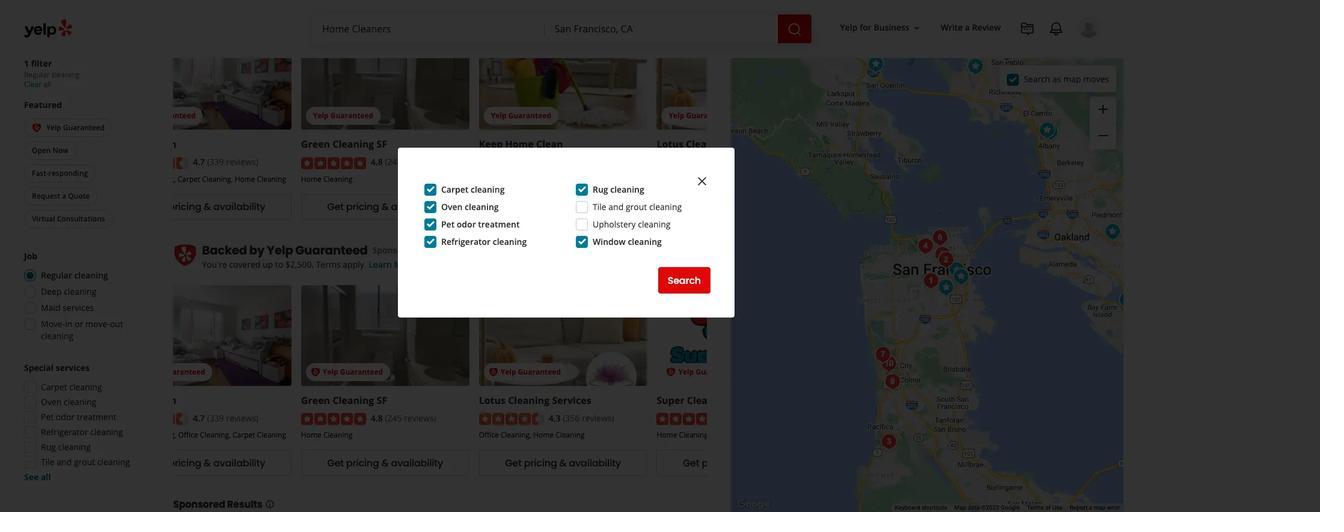 Task type: vqa. For each thing, say whether or not it's contained in the screenshot.
the leftmost AND
yes



Task type: locate. For each thing, give the bounding box(es) containing it.
1 (245 from the top
[[385, 157, 402, 168]]

services inside option group
[[63, 302, 94, 314]]

0 vertical spatial services
[[63, 302, 94, 314]]

4.7 star rating image up home cleaning, office cleaning, carpet cleaning
[[123, 414, 188, 426]]

search inside button
[[668, 274, 701, 288]]

2 4.7 from the top
[[193, 413, 205, 424]]

0 horizontal spatial learn
[[316, 3, 339, 14]]

0 vertical spatial odor
[[457, 219, 476, 230]]

1 horizontal spatial a
[[965, 22, 970, 33]]

4.7 (339 reviews) up office cleaning, carpet cleaning, home cleaning
[[193, 157, 259, 168]]

get pricing & availability button
[[123, 194, 292, 221], [301, 194, 469, 221], [479, 194, 647, 221], [657, 194, 825, 221], [123, 450, 292, 477], [301, 450, 469, 477], [479, 450, 647, 477], [657, 450, 825, 477]]

1 vertical spatial lotus cleaning services
[[479, 394, 591, 408]]

4.7 star rating image for keep home clean
[[123, 157, 188, 169]]

home
[[505, 138, 534, 151], [235, 174, 255, 184], [301, 174, 322, 184], [711, 174, 732, 184], [123, 431, 144, 441], [301, 431, 322, 441], [533, 431, 554, 441], [657, 431, 677, 441]]

more
[[342, 3, 363, 14], [394, 259, 416, 270]]

tile inside search dialog
[[593, 201, 607, 213]]

0 horizontal spatial services
[[552, 394, 591, 408]]

4.8 star rating image for lotus
[[301, 414, 366, 426]]

in
[[65, 319, 73, 330]]

services up or
[[63, 302, 94, 314]]

2 sf from the top
[[377, 394, 387, 408]]

maid services
[[41, 302, 94, 314]]

regular
[[24, 70, 50, 80], [41, 270, 72, 281]]

1 horizontal spatial sponsored
[[373, 245, 416, 256]]

1 vertical spatial you're
[[202, 259, 227, 270]]

alves cleaning image
[[919, 269, 943, 293]]

special
[[24, 363, 54, 374]]

tile and grout cleaning up "upholstery cleaning"
[[593, 201, 682, 213]]

review
[[972, 22, 1001, 33]]

0 horizontal spatial search
[[668, 274, 701, 288]]

4.7 star rating image up office cleaning, carpet cleaning, home cleaning
[[123, 157, 188, 169]]

4.8
[[371, 157, 383, 168], [371, 413, 383, 424]]

window cleaning
[[593, 236, 662, 248]]

error
[[1108, 505, 1120, 512]]

1 covered from the top
[[229, 3, 261, 14]]

lotus cleaning services up 4.3
[[479, 394, 591, 408]]

get pricing & availability button for yelp guaranteed link corresponding to the leftmost the lotus cleaning services link
[[479, 450, 647, 477]]

map for moves
[[1064, 73, 1081, 84]]

projects image
[[1020, 22, 1035, 36]]

get
[[149, 200, 166, 214], [327, 200, 344, 214], [505, 200, 522, 214], [683, 200, 700, 214], [149, 457, 166, 471], [327, 457, 344, 471], [505, 457, 522, 471], [683, 457, 700, 471]]

green clean team image
[[1035, 118, 1059, 143]]

4.8 for lotus cleaning services
[[371, 413, 383, 424]]

0 vertical spatial sponsored
[[373, 245, 416, 256]]

0 vertical spatial 16 info v2 image
[[418, 246, 428, 255]]

services
[[730, 138, 769, 151], [552, 394, 591, 408]]

4.7 (339 reviews)
[[193, 157, 259, 168], [193, 413, 259, 424]]

1 16 yelp guaranteed v2 image from the left
[[311, 368, 320, 377]]

tile up upholstery
[[593, 201, 607, 213]]

2 home cleaning from the top
[[301, 431, 353, 441]]

1 green cleaning sf link from the top
[[301, 138, 387, 151]]

2 4.8 from the top
[[371, 413, 383, 424]]

get pricing & availability button for yelp guaranteed link corresponding to the green cleaning sf link associated with lotus
[[301, 450, 469, 477]]

featured group
[[22, 99, 149, 231]]

and
[[609, 201, 624, 213], [57, 457, 72, 468]]

lotus cleaning services link up 4.3
[[479, 394, 591, 408]]

1 vertical spatial 4.8
[[371, 413, 383, 424]]

option group
[[20, 251, 149, 343]]

sf
[[377, 138, 387, 151], [377, 394, 387, 408]]

office cleaning, home cleaning
[[657, 174, 763, 184], [479, 431, 585, 441]]

1 vertical spatial odor
[[56, 412, 75, 423]]

0 vertical spatial berryclean link
[[123, 138, 177, 151]]

tile and grout cleaning inside search dialog
[[593, 201, 682, 213]]

2 you're from the top
[[202, 259, 227, 270]]

2 green from the top
[[301, 394, 330, 408]]

1 horizontal spatial 16 yelp guaranteed v2 image
[[667, 368, 676, 377]]

terms of use
[[1027, 505, 1063, 512]]

sf for keep home clean
[[377, 138, 387, 151]]

terms left of
[[1027, 505, 1044, 512]]

and inside group
[[57, 457, 72, 468]]

1 berryclean link from the top
[[123, 138, 177, 151]]

0 horizontal spatial lotus
[[479, 394, 506, 408]]

& for 'super clean 360' link yelp guaranteed link
[[737, 457, 745, 471]]

16 chevron down v2 image
[[912, 23, 922, 33]]

1 vertical spatial lotus
[[479, 394, 506, 408]]

guaranteed for yelp guaranteed link associated with keep berryclean link
[[153, 111, 196, 121]]

0 horizontal spatial treatment
[[77, 412, 116, 423]]

1 berryclean from the top
[[123, 138, 177, 151]]

1 vertical spatial 4.8 (245 reviews)
[[371, 413, 436, 424]]

16 yelp guaranteed v2 image inside yelp guaranteed button
[[32, 123, 41, 133]]

cleaning
[[333, 138, 374, 151], [686, 138, 728, 151], [257, 174, 286, 184], [323, 174, 353, 184], [734, 174, 763, 184], [333, 394, 374, 408], [508, 394, 550, 408], [257, 431, 286, 441], [323, 431, 353, 441], [556, 431, 585, 441], [734, 431, 763, 441]]

1 vertical spatial terms
[[1027, 505, 1044, 512]]

(339
[[207, 157, 224, 168], [207, 413, 224, 424]]

1 vertical spatial green cleaning sf
[[301, 394, 387, 408]]

lotus cleaning services
[[657, 138, 769, 151], [479, 394, 591, 408]]

group
[[1090, 97, 1117, 150], [20, 363, 149, 484]]

2 berryclean from the top
[[123, 394, 177, 408]]

2 16 yelp guaranteed v2 image from the left
[[667, 368, 676, 377]]

carpet cleaning inside group
[[41, 382, 102, 393]]

lotus cleaning services for rightmost the lotus cleaning services link
[[657, 138, 769, 151]]

green cleaning sf link for keep
[[301, 138, 387, 151]]

1 green cleaning sf from the top
[[301, 138, 387, 151]]

0 horizontal spatial clean
[[536, 138, 563, 151]]

green cleaning sf
[[301, 138, 387, 151], [301, 394, 387, 408]]

ana's cleaning services image
[[914, 235, 938, 259]]

map data ©2023 google
[[955, 505, 1020, 512]]

2 covered from the top
[[229, 259, 261, 270]]

4.7 star rating image for lotus cleaning services
[[123, 414, 188, 426]]

green cleaning sf link for lotus
[[301, 394, 387, 408]]

1 vertical spatial $2,500.
[[285, 259, 314, 270]]

1 vertical spatial 4.7 star rating image
[[123, 414, 188, 426]]

1 4.8 star rating image from the top
[[301, 157, 366, 169]]

16 yelp guaranteed v2 image for super
[[667, 368, 676, 377]]

2 4.7 star rating image from the top
[[123, 414, 188, 426]]

berryclean for keep
[[123, 138, 177, 151]]

0 horizontal spatial 16 yelp guaranteed v2 image
[[311, 368, 320, 377]]

2 (339 from the top
[[207, 413, 224, 424]]

0 vertical spatial 4.8 (245 reviews)
[[371, 157, 436, 168]]

4.7 star rating image
[[123, 157, 188, 169], [123, 414, 188, 426]]

yelp guaranteed link for berryclean link corresponding to lotus
[[123, 286, 292, 387]]

pricing for yelp guaranteed link for rightmost the lotus cleaning services link
[[702, 200, 735, 214]]

carpet cleaning down special services
[[41, 382, 102, 393]]

services for maid services
[[63, 302, 94, 314]]

you're for you're covered up to $2,500.
[[202, 3, 227, 14]]

1 4.7 from the top
[[193, 157, 205, 168]]

up
[[263, 3, 273, 14], [263, 259, 273, 270]]

360
[[717, 394, 733, 408]]

0 horizontal spatial refrigerator
[[41, 427, 88, 438]]

lotus cleaning services up close image
[[657, 138, 769, 151]]

16 yelp guaranteed v2 image up open
[[32, 123, 41, 133]]

1 vertical spatial sf
[[377, 394, 387, 408]]

pricing for yelp guaranteed link associated with keep berryclean link
[[168, 200, 201, 214]]

2 4.7 (339 reviews) from the top
[[193, 413, 259, 424]]

open
[[32, 146, 51, 156]]

virtual consultations button
[[24, 210, 113, 228]]

0 vertical spatial rug cleaning
[[593, 184, 644, 195]]

out
[[110, 319, 123, 330]]

tile and grout cleaning up see all button
[[41, 457, 130, 468]]

0 vertical spatial (245
[[385, 157, 402, 168]]

1 horizontal spatial 16 info v2 image
[[418, 246, 428, 255]]

0 vertical spatial map
[[1064, 73, 1081, 84]]

get for keep the green cleaning sf link's yelp guaranteed link
[[327, 200, 344, 214]]

grout inside group
[[74, 457, 95, 468]]

1 up from the top
[[263, 3, 273, 14]]

0 horizontal spatial terms
[[316, 259, 341, 270]]

1 horizontal spatial oven cleaning
[[441, 201, 499, 213]]

covered for you're covered up to $2,500. terms apply. learn more
[[229, 259, 261, 270]]

super
[[657, 394, 685, 408]]

regular down filter
[[24, 70, 50, 80]]

2 green cleaning sf from the top
[[301, 394, 387, 408]]

rug cleaning up see all button
[[41, 442, 91, 453]]

4.7 up home cleaning, office cleaning, carpet cleaning
[[193, 413, 205, 424]]

terms left apply.
[[316, 259, 341, 270]]

cleaning inside move-in or move-out cleaning
[[41, 331, 74, 342]]

4.7 (339 reviews) for keep home clean
[[193, 157, 259, 168]]

availability
[[213, 200, 265, 214], [391, 200, 443, 214], [569, 200, 621, 214], [747, 200, 799, 214], [213, 457, 265, 471], [391, 457, 443, 471], [569, 457, 621, 471], [747, 457, 799, 471]]

odor
[[457, 219, 476, 230], [56, 412, 75, 423]]

4.7 (339 reviews) up home cleaning, office cleaning, carpet cleaning
[[193, 413, 259, 424]]

rug up see all button
[[41, 442, 56, 453]]

terms of use link
[[1027, 505, 1063, 512]]

1 sf from the top
[[377, 138, 387, 151]]

0 vertical spatial 4.7 (339 reviews)
[[193, 157, 259, 168]]

sunshine house cleaning services image
[[930, 243, 955, 267]]

4.8 (245 reviews) for keep
[[371, 157, 436, 168]]

a inside "link"
[[965, 22, 970, 33]]

0 vertical spatial tile
[[593, 201, 607, 213]]

1 green from the top
[[301, 138, 330, 151]]

2 to from the top
[[275, 259, 283, 270]]

berryclean link
[[123, 138, 177, 151], [123, 394, 177, 408]]

notifications image
[[1049, 22, 1064, 36]]

green cleaning sf image
[[877, 431, 901, 455], [877, 431, 901, 455]]

guaranteed for yelp guaranteed button
[[63, 122, 105, 133]]

4.8 star rating image for keep
[[301, 157, 366, 169]]

0 horizontal spatial and
[[57, 457, 72, 468]]

0 vertical spatial refrigerator cleaning
[[441, 236, 527, 248]]

1 4.8 (245 reviews) from the top
[[371, 157, 436, 168]]

tile and grout cleaning
[[593, 201, 682, 213], [41, 457, 130, 468]]

all right see
[[41, 472, 51, 483]]

0 vertical spatial office cleaning, home cleaning
[[657, 174, 763, 184]]

1 horizontal spatial rug cleaning
[[593, 184, 644, 195]]

16 yelp guaranteed v2 image
[[311, 368, 320, 377], [667, 368, 676, 377]]

1 horizontal spatial lotus
[[657, 138, 684, 151]]

featured
[[24, 99, 62, 110]]

1 4.8 from the top
[[371, 157, 383, 168]]

None search field
[[313, 14, 814, 43]]

you're for you're covered up to $2,500. terms apply.
[[202, 259, 227, 270]]

pricing for 'super clean 360' link yelp guaranteed link
[[702, 457, 735, 471]]

2 green cleaning sf link from the top
[[301, 394, 387, 408]]

0 horizontal spatial pet
[[41, 412, 54, 423]]

1 vertical spatial (339
[[207, 413, 224, 424]]

0 horizontal spatial office cleaning, home cleaning
[[479, 431, 585, 441]]

0 vertical spatial clean
[[536, 138, 563, 151]]

1 horizontal spatial terms
[[1027, 505, 1044, 512]]

get pricing & availability for yelp guaranteed link corresponding to the green cleaning sf link associated with lotus
[[327, 457, 443, 471]]

get for berryclean link corresponding to lotus yelp guaranteed link
[[149, 457, 166, 471]]

richyelle's cleaning image
[[871, 343, 895, 367]]

cleaning
[[52, 70, 80, 80], [471, 184, 505, 195], [610, 184, 644, 195], [465, 201, 499, 213], [649, 201, 682, 213], [638, 219, 671, 230], [493, 236, 527, 248], [628, 236, 662, 248], [74, 270, 108, 281], [64, 286, 96, 298], [41, 331, 74, 342], [69, 382, 102, 393], [64, 397, 96, 408], [90, 427, 123, 438], [58, 442, 91, 453], [97, 457, 130, 468]]

(339 for keep
[[207, 157, 224, 168]]

grout inside search dialog
[[626, 201, 647, 213]]

0 vertical spatial lotus cleaning services
[[657, 138, 769, 151]]

0 vertical spatial regular
[[24, 70, 50, 80]]

0 horizontal spatial oven cleaning
[[41, 397, 96, 408]]

1 horizontal spatial map
[[1094, 505, 1106, 512]]

1 horizontal spatial treatment
[[478, 219, 520, 230]]

get pricing & availability for yelp guaranteed link associated with keep berryclean link
[[149, 200, 265, 214]]

rug up upholstery
[[593, 184, 608, 195]]

oven
[[441, 201, 463, 213], [41, 397, 62, 408]]

clean
[[536, 138, 563, 151], [687, 394, 714, 408]]

home cleaning
[[301, 174, 353, 184], [301, 431, 353, 441]]

2 $2,500. from the top
[[285, 259, 314, 270]]

1 to from the top
[[275, 3, 283, 14]]

carpet
[[178, 174, 200, 184], [441, 184, 469, 195], [41, 382, 67, 393], [233, 431, 255, 441]]

odor inside search dialog
[[457, 219, 476, 230]]

0 vertical spatial rug
[[593, 184, 608, 195]]

1 horizontal spatial lotus cleaning services link
[[657, 138, 769, 151]]

a left the quote
[[62, 191, 66, 201]]

a right write
[[965, 22, 970, 33]]

map left error
[[1094, 505, 1106, 512]]

lotus cleaning services link up close image
[[657, 138, 769, 151]]

0 vertical spatial berryclean
[[123, 138, 177, 151]]

all right clear
[[43, 79, 51, 89]]

4.7 for keep home clean
[[193, 157, 205, 168]]

(245
[[385, 157, 402, 168], [385, 413, 402, 424]]

16 yelp guaranteed v2 image
[[32, 123, 41, 133], [489, 368, 498, 377]]

rug cleaning up upholstery
[[593, 184, 644, 195]]

scrubby ducks image
[[1115, 289, 1139, 313]]

0 vertical spatial sf
[[377, 138, 387, 151]]

a right report
[[1089, 505, 1093, 512]]

1 vertical spatial lotus cleaning services link
[[479, 394, 591, 408]]

write
[[941, 22, 963, 33]]

4.7 up office cleaning, carpet cleaning, home cleaning
[[193, 157, 205, 168]]

clean right keep
[[536, 138, 563, 151]]

&
[[204, 200, 211, 214], [382, 200, 389, 214], [559, 200, 567, 214], [737, 200, 745, 214], [204, 457, 211, 471], [382, 457, 389, 471], [559, 457, 567, 471], [737, 457, 745, 471]]

tile
[[593, 201, 607, 213], [41, 457, 55, 468]]

reviews) for carpet
[[226, 157, 259, 168]]

0 horizontal spatial learn more link
[[316, 3, 363, 14]]

pet inside search dialog
[[441, 219, 455, 230]]

(339 up office cleaning, carpet cleaning, home cleaning
[[207, 157, 224, 168]]

yelp guaranteed inside button
[[46, 122, 105, 133]]

1 horizontal spatial odor
[[457, 219, 476, 230]]

rug cleaning
[[593, 184, 644, 195], [41, 442, 91, 453]]

0 vertical spatial refrigerator
[[441, 236, 491, 248]]

1 $2,500. from the top
[[285, 3, 314, 14]]

cleaning inside 1 filter regular cleaning clear all
[[52, 70, 80, 80]]

pricing
[[168, 200, 201, 214], [346, 200, 379, 214], [524, 200, 557, 214], [702, 200, 735, 214], [168, 457, 201, 471], [346, 457, 379, 471], [524, 457, 557, 471], [702, 457, 735, 471]]

rug
[[593, 184, 608, 195], [41, 442, 56, 453]]

0 vertical spatial oven
[[441, 201, 463, 213]]

0 horizontal spatial odor
[[56, 412, 75, 423]]

guaranteed for yelp guaranteed link related to keep home clean 'link'
[[508, 111, 551, 121]]

services right 'special'
[[56, 363, 90, 374]]

1 horizontal spatial learn more link
[[369, 259, 416, 270]]

0 horizontal spatial more
[[342, 3, 363, 14]]

(339 up home cleaning, office cleaning, carpet cleaning
[[207, 413, 224, 424]]

oven cleaning inside group
[[41, 397, 96, 408]]

clean up 4.9 star rating image
[[687, 394, 714, 408]]

1 vertical spatial home cleaning
[[301, 431, 353, 441]]

refrigerator
[[441, 236, 491, 248], [41, 427, 88, 438]]

a inside button
[[62, 191, 66, 201]]

keep home clean link
[[479, 138, 563, 151]]

0 horizontal spatial 16 yelp guaranteed v2 image
[[32, 123, 41, 133]]

sparkling clean pro image
[[934, 248, 958, 272]]

0 horizontal spatial lotus cleaning services
[[479, 394, 591, 408]]

1 you're from the top
[[202, 3, 227, 14]]

16 info v2 image
[[418, 246, 428, 255], [265, 500, 274, 510]]

green
[[301, 138, 330, 151], [301, 394, 330, 408]]

0 vertical spatial learn
[[316, 3, 339, 14]]

1 vertical spatial berryclean link
[[123, 394, 177, 408]]

0 vertical spatial more
[[342, 3, 363, 14]]

learn more link
[[316, 3, 363, 14], [369, 259, 416, 270]]

0 vertical spatial oven cleaning
[[441, 201, 499, 213]]

4.8 star rating image
[[301, 157, 366, 169], [301, 414, 366, 426]]

regular up deep
[[41, 270, 72, 281]]

berryclean link for keep
[[123, 138, 177, 151]]

sponsored
[[373, 245, 416, 256], [173, 499, 225, 512]]

office cleaning, home cleaning for the leftmost the lotus cleaning services link
[[479, 431, 585, 441]]

0 horizontal spatial a
[[62, 191, 66, 201]]

0 vertical spatial to
[[275, 3, 283, 14]]

1 horizontal spatial oven
[[441, 201, 463, 213]]

get for yelp guaranteed link associated with keep berryclean link
[[149, 200, 166, 214]]

regular inside 1 filter regular cleaning clear all
[[24, 70, 50, 80]]

terms
[[316, 259, 341, 270], [1027, 505, 1044, 512]]

1 vertical spatial oven cleaning
[[41, 397, 96, 408]]

1 vertical spatial services
[[56, 363, 90, 374]]

and inside search dialog
[[609, 201, 624, 213]]

carpet cleaning down keep
[[441, 184, 505, 195]]

guaranteed for keep the green cleaning sf link's yelp guaranteed link
[[331, 111, 374, 121]]

1 vertical spatial treatment
[[77, 412, 116, 423]]

get pricing & availability button for keep the green cleaning sf link's yelp guaranteed link
[[301, 194, 469, 221]]

1 4.7 star rating image from the top
[[123, 157, 188, 169]]

1 vertical spatial refrigerator
[[41, 427, 88, 438]]

0 horizontal spatial carpet cleaning
[[41, 382, 102, 393]]

yelp
[[840, 22, 858, 33], [135, 111, 151, 121], [313, 111, 329, 121], [491, 111, 507, 121], [669, 111, 684, 121], [46, 122, 61, 133], [145, 367, 160, 377], [323, 367, 338, 377], [501, 367, 516, 377], [679, 367, 694, 377]]

2 4.8 (245 reviews) from the top
[[371, 413, 436, 424]]

availability for 'super clean 360' link yelp guaranteed link
[[747, 457, 799, 471]]

availability for berryclean link corresponding to lotus yelp guaranteed link
[[213, 457, 265, 471]]

1 horizontal spatial carpet cleaning
[[441, 184, 505, 195]]

yelp guaranteed link
[[123, 29, 292, 130], [301, 29, 469, 130], [479, 29, 647, 130], [657, 29, 825, 130], [123, 286, 292, 387], [301, 286, 469, 387], [479, 286, 647, 387], [657, 286, 825, 387]]

1 vertical spatial learn
[[369, 259, 392, 270]]

1 horizontal spatial grout
[[626, 201, 647, 213]]

keyboard shortcuts
[[895, 505, 947, 512]]

16 yelp guaranteed v2 image up 4.3 star rating image
[[489, 368, 498, 377]]

map right as
[[1064, 73, 1081, 84]]

1 home cleaning from the top
[[301, 174, 353, 184]]

get pricing & availability button for yelp guaranteed link for rightmost the lotus cleaning services link
[[657, 194, 825, 221]]

google image
[[734, 497, 774, 513]]

2 up from the top
[[263, 259, 273, 270]]

0 vertical spatial covered
[[229, 3, 261, 14]]

see all
[[24, 472, 51, 483]]

1 horizontal spatial group
[[1090, 97, 1117, 150]]

camila's cleaning service image
[[995, 41, 1019, 65]]

0 vertical spatial and
[[609, 201, 624, 213]]

0 vertical spatial you're
[[202, 3, 227, 14]]

0 vertical spatial pet
[[441, 219, 455, 230]]

1 horizontal spatial refrigerator cleaning
[[441, 236, 527, 248]]

report a map error
[[1070, 505, 1120, 512]]

user actions element
[[831, 15, 1117, 89]]

berryclean for lotus
[[123, 394, 177, 408]]

1 4.7 (339 reviews) from the top
[[193, 157, 259, 168]]

tile up see all button
[[41, 457, 55, 468]]

1 horizontal spatial clean
[[687, 394, 714, 408]]

2 (245 from the top
[[385, 413, 402, 424]]

get pricing & availability for 'super clean 360' link yelp guaranteed link
[[683, 457, 799, 471]]

guaranteed inside button
[[63, 122, 105, 133]]

a for request
[[62, 191, 66, 201]]

super clean 360 link
[[657, 394, 733, 408]]

yelp for business
[[840, 22, 910, 33]]

0 vertical spatial pet odor treatment
[[441, 219, 520, 230]]

get pricing & availability button for 'super clean 360' link yelp guaranteed link
[[657, 450, 825, 477]]

office cleaning, carpet cleaning, home cleaning
[[123, 174, 286, 184]]

2 berryclean link from the top
[[123, 394, 177, 408]]

0 horizontal spatial map
[[1064, 73, 1081, 84]]

get pricing & availability button for berryclean link corresponding to lotus yelp guaranteed link
[[123, 450, 292, 477]]

& for keep the green cleaning sf link's yelp guaranteed link
[[382, 200, 389, 214]]

1 vertical spatial (245
[[385, 413, 402, 424]]

1 horizontal spatial 16 yelp guaranteed v2 image
[[489, 368, 498, 377]]

1 vertical spatial 4.7
[[193, 413, 205, 424]]

loany's deep cleaning service image
[[881, 370, 905, 394]]

2 4.8 star rating image from the top
[[301, 414, 366, 426]]

victory's cleaning services image
[[877, 352, 901, 376]]

1 (339 from the top
[[207, 157, 224, 168]]

0 vertical spatial group
[[1090, 97, 1117, 150]]

& for yelp guaranteed link for rightmost the lotus cleaning services link
[[737, 200, 745, 214]]

services for the leftmost the lotus cleaning services link
[[552, 394, 591, 408]]

get for yelp guaranteed link corresponding to the green cleaning sf link associated with lotus
[[327, 457, 344, 471]]

1 vertical spatial learn more link
[[369, 259, 416, 270]]



Task type: describe. For each thing, give the bounding box(es) containing it.
lotus for the leftmost the lotus cleaning services link
[[479, 394, 506, 408]]

a for report
[[1089, 505, 1093, 512]]

results
[[227, 499, 262, 512]]

(339 for lotus
[[207, 413, 224, 424]]

to for terms
[[275, 259, 283, 270]]

special services
[[24, 363, 90, 374]]

availability for yelp guaranteed link associated with keep berryclean link
[[213, 200, 265, 214]]

write a review link
[[936, 17, 1006, 39]]

yelp guaranteed button
[[24, 118, 112, 137]]

learn more link for more
[[316, 3, 363, 14]]

google
[[1001, 505, 1020, 512]]

request a quote button
[[24, 188, 98, 206]]

(245 for lotus cleaning services
[[385, 413, 402, 424]]

write a review
[[941, 22, 1001, 33]]

0 horizontal spatial rug
[[41, 442, 56, 453]]

shortcuts
[[922, 505, 947, 512]]

map region
[[701, 25, 1163, 513]]

lotus for rightmost the lotus cleaning services link
[[657, 138, 684, 151]]

oven cleaning inside search dialog
[[441, 201, 499, 213]]

0 horizontal spatial oven
[[41, 397, 62, 408]]

option group containing job
[[20, 251, 149, 343]]

refrigerator cleaning inside search dialog
[[441, 236, 527, 248]]

1 vertical spatial all
[[41, 472, 51, 483]]

responding
[[49, 168, 88, 179]]

berryclean image
[[949, 265, 973, 289]]

4.7 (339 reviews) for lotus cleaning services
[[193, 413, 259, 424]]

availability for keep the green cleaning sf link's yelp guaranteed link
[[391, 200, 443, 214]]

16 yelp guaranteed v2 image for green
[[311, 368, 320, 377]]

4.8 (245 reviews) for lotus
[[371, 413, 436, 424]]

search button
[[658, 268, 711, 294]]

clear all link
[[24, 79, 51, 89]]

learn more link for apply.
[[369, 259, 416, 270]]

services for special services
[[56, 363, 90, 374]]

dg cleaning image
[[964, 55, 988, 79]]

(356
[[563, 413, 580, 424]]

office cleaning, home cleaning for rightmost the lotus cleaning services link
[[657, 174, 763, 184]]

consultations
[[57, 214, 105, 224]]

yelp guaranteed
[[267, 242, 368, 259]]

& for yelp guaranteed link associated with keep berryclean link
[[204, 200, 211, 214]]

clear
[[24, 79, 41, 89]]

refrigerator cleaning inside group
[[41, 427, 123, 438]]

16 yelp guaranteed v2 image inside yelp guaranteed link
[[489, 368, 498, 377]]

business
[[874, 22, 910, 33]]

home cleaning, office cleaning
[[657, 431, 763, 441]]

map
[[955, 505, 966, 512]]

1 vertical spatial rug cleaning
[[41, 442, 91, 453]]

or
[[75, 319, 83, 330]]

regular cleaning
[[41, 270, 108, 281]]

yelp guaranteed link for keep the green cleaning sf link
[[301, 29, 469, 130]]

& for yelp guaranteed link corresponding to the leftmost the lotus cleaning services link
[[559, 457, 567, 471]]

$2,500. for terms
[[285, 259, 314, 270]]

data
[[968, 505, 980, 512]]

get pricing & availability for yelp guaranteed link corresponding to the leftmost the lotus cleaning services link
[[505, 457, 621, 471]]

1 filter regular cleaning clear all
[[24, 57, 80, 89]]

yelp guaranteed for keep the green cleaning sf link's yelp guaranteed link
[[313, 111, 374, 121]]

now
[[53, 146, 69, 156]]

virtual
[[32, 214, 55, 224]]

home cleaning, office cleaning, carpet cleaning
[[123, 431, 286, 441]]

get for yelp guaranteed link for rightmost the lotus cleaning services link
[[683, 200, 700, 214]]

sponsored for sponsored
[[373, 245, 416, 256]]

amazing cleaning team image
[[928, 226, 952, 250]]

see all button
[[24, 472, 51, 483]]

sponsored results
[[173, 499, 262, 512]]

fast-responding button
[[24, 165, 96, 183]]

map for error
[[1094, 505, 1106, 512]]

availability for yelp guaranteed link corresponding to the green cleaning sf link associated with lotus
[[391, 457, 443, 471]]

yelp guaranteed link for keep home clean 'link'
[[479, 29, 647, 130]]

yelp guaranteed link for 'super clean 360' link
[[657, 286, 825, 387]]

close image
[[695, 174, 710, 189]]

keyboard shortcuts button
[[895, 505, 947, 513]]

pricing for yelp guaranteed link corresponding to the leftmost the lotus cleaning services link
[[524, 457, 557, 471]]

search dialog
[[0, 0, 1320, 513]]

reviews) for home
[[582, 413, 614, 424]]

yelp inside button
[[840, 22, 858, 33]]

spotless cleaning services image
[[864, 52, 888, 76]]

fast-responding
[[32, 168, 88, 179]]

carpet cleaning inside search dialog
[[441, 184, 505, 195]]

open now
[[32, 146, 69, 156]]

1 vertical spatial 16 info v2 image
[[265, 500, 274, 510]]

move-
[[85, 319, 110, 330]]

1 vertical spatial clean
[[687, 394, 714, 408]]

1 vertical spatial pet odor treatment
[[41, 412, 116, 423]]

yelp guaranteed for berryclean link corresponding to lotus yelp guaranteed link
[[145, 367, 205, 377]]

treatment inside search dialog
[[478, 219, 520, 230]]

for
[[860, 22, 872, 33]]

of
[[1046, 505, 1051, 512]]

4.8 for keep home clean
[[371, 157, 383, 168]]

angel's cleaning services image
[[934, 276, 958, 300]]

availability for yelp guaranteed link corresponding to the leftmost the lotus cleaning services link
[[569, 457, 621, 471]]

fast-
[[32, 168, 49, 179]]

see
[[24, 472, 39, 483]]

backed by yelp guaranteed
[[202, 242, 368, 259]]

oven inside search dialog
[[441, 201, 463, 213]]

yelp guaranteed link for the green cleaning sf link associated with lotus
[[301, 286, 469, 387]]

get pricing & availability button for yelp guaranteed link associated with keep berryclean link
[[123, 194, 292, 221]]

get pricing & availability for yelp guaranteed link for rightmost the lotus cleaning services link
[[683, 200, 799, 214]]

availability for yelp guaranteed link for rightmost the lotus cleaning services link
[[747, 200, 799, 214]]

lotus cleaning services image
[[1101, 220, 1125, 244]]

request
[[32, 191, 60, 201]]

refrigerator inside group
[[41, 427, 88, 438]]

0 horizontal spatial lotus cleaning services link
[[479, 394, 591, 408]]

yelp guaranteed for yelp guaranteed link for rightmost the lotus cleaning services link
[[669, 111, 729, 121]]

guaranteed for yelp guaranteed link for rightmost the lotus cleaning services link
[[686, 111, 729, 121]]

search image
[[787, 22, 802, 36]]

search as map moves
[[1024, 73, 1109, 84]]

zoom in image
[[1096, 102, 1111, 116]]

sparkling clean pro image
[[934, 248, 958, 272]]

get for 'super clean 360' link yelp guaranteed link
[[683, 457, 700, 471]]

4.3 (356 reviews)
[[549, 413, 614, 424]]

pet odor treatment inside search dialog
[[441, 219, 520, 230]]

home cleaning for keep home clean
[[301, 174, 353, 184]]

regular inside option group
[[41, 270, 72, 281]]

moves
[[1083, 73, 1109, 84]]

search for search as map moves
[[1024, 73, 1051, 84]]

sf for lotus cleaning services
[[377, 394, 387, 408]]

keep home clean
[[479, 138, 563, 151]]

sponsored for sponsored results
[[173, 499, 225, 512]]

keyboard
[[895, 505, 920, 512]]

4.9 star rating image
[[657, 414, 722, 426]]

by
[[249, 242, 265, 259]]

request a quote
[[32, 191, 90, 201]]

report a map error link
[[1070, 505, 1120, 512]]

upholstery
[[593, 219, 636, 230]]

$2,500. for learn
[[285, 3, 314, 14]]

apply.
[[343, 259, 367, 270]]

berryclean link for lotus
[[123, 394, 177, 408]]

zoom out image
[[1096, 129, 1111, 143]]

get for yelp guaranteed link corresponding to the leftmost the lotus cleaning services link
[[505, 457, 522, 471]]

super clean 360
[[657, 394, 733, 408]]

you're covered up to $2,500. terms apply. learn more
[[202, 259, 416, 270]]

1 vertical spatial tile and grout cleaning
[[41, 457, 130, 468]]

(245 for keep home clean
[[385, 157, 402, 168]]

& for berryclean link corresponding to lotus yelp guaranteed link
[[204, 457, 211, 471]]

rug inside search dialog
[[593, 184, 608, 195]]

guaranteed for berryclean link corresponding to lotus yelp guaranteed link
[[162, 367, 205, 377]]

you're covered up to $2,500. learn more
[[202, 3, 363, 14]]

get pricing & availability for berryclean link corresponding to lotus yelp guaranteed link
[[149, 457, 265, 471]]

up for learn
[[263, 3, 273, 14]]

carpet inside search dialog
[[441, 184, 469, 195]]

deep
[[41, 286, 62, 298]]

quote
[[68, 191, 90, 201]]

yelp guaranteed for yelp guaranteed link associated with keep berryclean link
[[135, 111, 196, 121]]

lotus cleaning services for the leftmost the lotus cleaning services link
[[479, 394, 591, 408]]

yelp guaranteed link for rightmost the lotus cleaning services link
[[657, 29, 825, 130]]

1 vertical spatial more
[[394, 259, 416, 270]]

get pricing & availability for keep the green cleaning sf link's yelp guaranteed link
[[327, 200, 443, 214]]

4.3 star rating image
[[479, 414, 544, 426]]

move-
[[41, 319, 65, 330]]

virtual consultations
[[32, 214, 105, 224]]

group containing special services
[[20, 363, 149, 484]]

refrigerator inside search dialog
[[441, 236, 491, 248]]

green cleaning sf for keep home clean
[[301, 138, 387, 151]]

up for terms
[[263, 259, 273, 270]]

covered for you're covered up to $2,500. learn more
[[229, 3, 261, 14]]

yelp for business button
[[836, 17, 927, 39]]

green for lotus cleaning services
[[301, 394, 330, 408]]

rug cleaning inside search dialog
[[593, 184, 644, 195]]

home cleaning for lotus cleaning services
[[301, 431, 353, 441]]

maid
[[41, 302, 60, 314]]

pricing for yelp guaranteed link corresponding to the green cleaning sf link associated with lotus
[[346, 457, 379, 471]]

filter
[[31, 57, 52, 69]]

job
[[24, 251, 37, 262]]

report
[[1070, 505, 1088, 512]]

yelp inside button
[[46, 122, 61, 133]]

search for search
[[668, 274, 701, 288]]

upholstery cleaning
[[593, 219, 671, 230]]

a for write
[[965, 22, 970, 33]]

4.3
[[549, 413, 561, 424]]

as
[[1053, 73, 1061, 84]]

1
[[24, 57, 29, 69]]

berryclean image
[[949, 265, 973, 289]]

all inside 1 filter regular cleaning clear all
[[43, 79, 51, 89]]

super clean 360 image
[[1038, 120, 1062, 144]]

©2023
[[981, 505, 1000, 512]]

yelp guaranteed link for the leftmost the lotus cleaning services link
[[479, 286, 647, 387]]

keep
[[479, 138, 503, 151]]

1 vertical spatial pet
[[41, 412, 54, 423]]

backed
[[202, 242, 247, 259]]

1 vertical spatial tile
[[41, 457, 55, 468]]

deep cleaning
[[41, 286, 96, 298]]

cleaning glow image
[[945, 259, 969, 283]]

green cleaning sf for lotus cleaning services
[[301, 394, 387, 408]]

4.7 for lotus cleaning services
[[193, 413, 205, 424]]

window
[[593, 236, 626, 248]]

to for learn
[[275, 3, 283, 14]]

services for rightmost the lotus cleaning services link
[[730, 138, 769, 151]]

open now button
[[24, 142, 76, 160]]

move-in or move-out cleaning
[[41, 319, 123, 342]]

green for keep home clean
[[301, 138, 330, 151]]

use
[[1053, 505, 1063, 512]]



